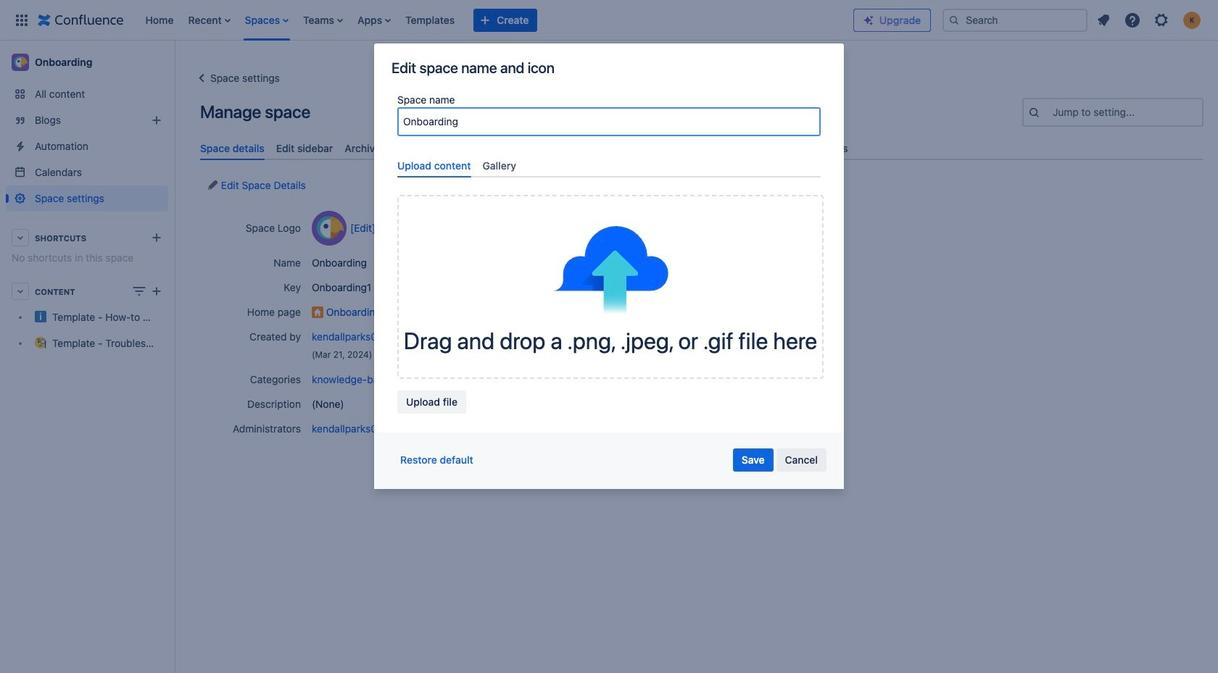Task type: describe. For each thing, give the bounding box(es) containing it.
space logo image
[[312, 211, 347, 246]]

space-name-input field
[[399, 109, 820, 135]]

drag and drop a .png, .jpeg, or .gif file here image
[[553, 225, 669, 315]]

tree inside space element
[[6, 305, 168, 357]]

global element
[[9, 0, 854, 40]]

search image
[[949, 14, 960, 26]]



Task type: vqa. For each thing, say whether or not it's contained in the screenshot.
Panel Note image
no



Task type: locate. For each thing, give the bounding box(es) containing it.
1 horizontal spatial list item
[[299, 0, 347, 40]]

tab list
[[194, 136, 1210, 160], [392, 154, 827, 178]]

tree
[[6, 305, 168, 357]]

list item
[[184, 0, 235, 40], [299, 0, 347, 40]]

confluence image
[[38, 11, 124, 29], [38, 11, 124, 29]]

None search field
[[943, 8, 1088, 32]]

settings icon image
[[1153, 11, 1171, 29]]

0 horizontal spatial list item
[[184, 0, 235, 40]]

1 horizontal spatial list
[[1091, 7, 1210, 33]]

premium image
[[863, 14, 875, 26]]

space element
[[0, 41, 174, 674]]

list
[[138, 0, 854, 40], [1091, 7, 1210, 33]]

create a blog image
[[148, 112, 165, 129]]

main content
[[174, 41, 1219, 55]]

Search field
[[943, 8, 1088, 32]]

edit image
[[207, 180, 218, 192]]

0 horizontal spatial list
[[138, 0, 854, 40]]

2 list item from the left
[[299, 0, 347, 40]]

group
[[733, 449, 827, 472]]

1 list item from the left
[[184, 0, 235, 40]]

banner
[[0, 0, 1219, 41]]

dialog
[[374, 44, 844, 490]]



